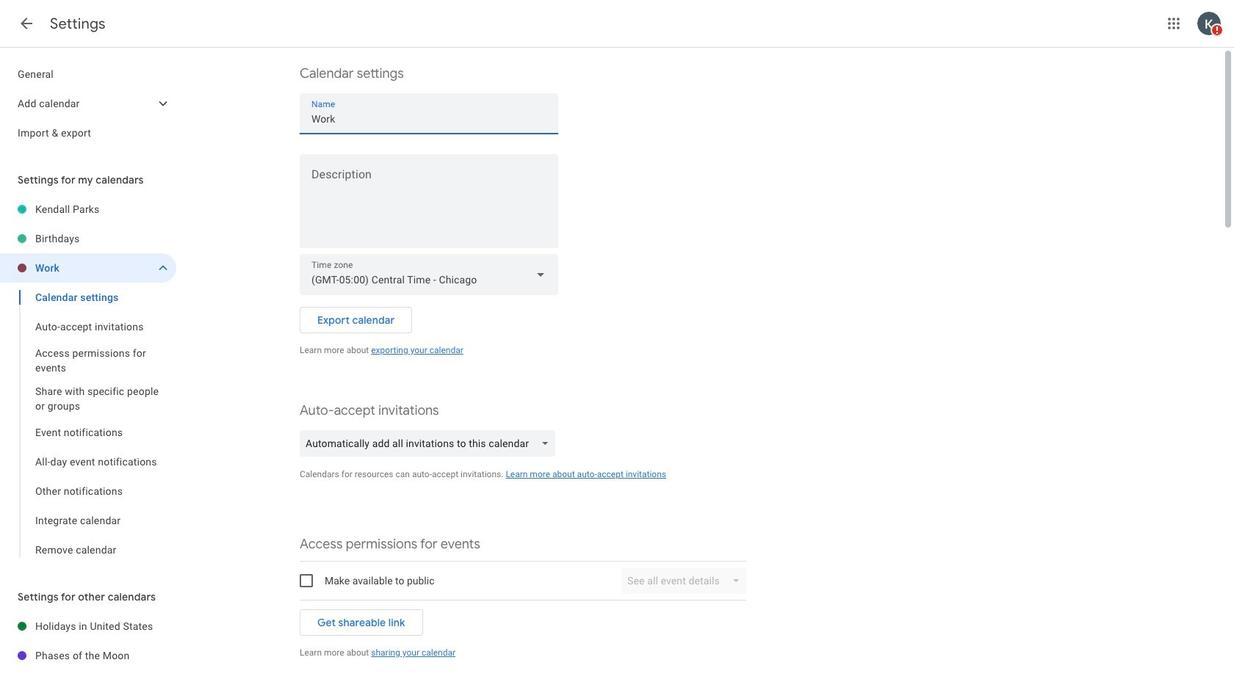 Task type: locate. For each thing, give the bounding box(es) containing it.
0 vertical spatial tree
[[0, 60, 176, 148]]

None field
[[300, 254, 559, 295], [300, 431, 562, 457], [300, 254, 559, 295], [300, 431, 562, 457]]

work tree item
[[0, 254, 176, 283]]

None text field
[[312, 109, 547, 129], [300, 171, 559, 242], [312, 109, 547, 129], [300, 171, 559, 242]]

1 tree from the top
[[0, 60, 176, 148]]

1 vertical spatial tree
[[0, 195, 176, 565]]

2 vertical spatial tree
[[0, 612, 176, 671]]

heading
[[50, 15, 106, 33]]

group
[[0, 283, 176, 565]]

holidays in united states tree item
[[0, 612, 176, 642]]

tree
[[0, 60, 176, 148], [0, 195, 176, 565], [0, 612, 176, 671]]

phases of the moon tree item
[[0, 642, 176, 671]]



Task type: vqa. For each thing, say whether or not it's contained in the screenshot.
THE PM
no



Task type: describe. For each thing, give the bounding box(es) containing it.
3 tree from the top
[[0, 612, 176, 671]]

birthdays tree item
[[0, 224, 176, 254]]

go back image
[[18, 15, 35, 32]]

2 tree from the top
[[0, 195, 176, 565]]

kendall parks tree item
[[0, 195, 176, 224]]



